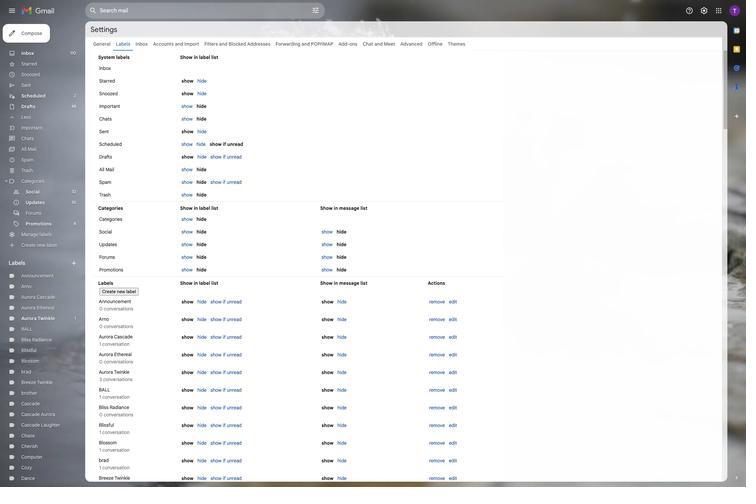 Task type: vqa. For each thing, say whether or not it's contained in the screenshot.
2nd SHOW IN MESSAGE LIST from the bottom
yes



Task type: describe. For each thing, give the bounding box(es) containing it.
conversation inside aurora cascade 1 conversation
[[102, 341, 130, 347]]

system
[[98, 54, 115, 60]]

brad for brad 1 conversation
[[99, 458, 109, 464]]

label for categories
[[199, 205, 210, 211]]

breeze twinkle link
[[21, 380, 53, 386]]

advanced
[[401, 41, 423, 47]]

advanced link
[[401, 41, 423, 47]]

mail inside "labels" navigation
[[28, 146, 36, 152]]

0 inside bliss radiance 0 conversations
[[100, 412, 103, 418]]

show in message list for labels
[[321, 280, 368, 286]]

aurora for aurora ethereal 0 conversations
[[99, 352, 113, 358]]

forums inside "labels" navigation
[[26, 210, 41, 216]]

computer
[[21, 454, 43, 460]]

conversation for ball
[[102, 394, 130, 400]]

spam link
[[21, 157, 33, 163]]

1 vertical spatial drafts
[[99, 154, 112, 160]]

create new label link
[[21, 242, 57, 248]]

labels navigation
[[0, 21, 85, 487]]

remove for ball 1 conversation
[[430, 387, 445, 393]]

promotions link
[[26, 221, 52, 227]]

remove for bliss radiance 0 conversations
[[430, 405, 445, 411]]

ball 1 conversation
[[98, 387, 130, 400]]

show if unread for announcement 0 conversations
[[211, 299, 242, 305]]

aurora twinkle
[[21, 316, 55, 322]]

blissful 1 conversation
[[98, 422, 130, 436]]

meet
[[384, 41, 395, 47]]

label inside navigation
[[47, 242, 57, 248]]

show link for forums
[[182, 254, 193, 260]]

remove for aurora twinkle 3 conversations
[[430, 370, 445, 376]]

1 horizontal spatial trash
[[99, 192, 111, 198]]

aurora cascade
[[21, 294, 55, 300]]

2 if from the top
[[223, 154, 226, 160]]

cozy
[[21, 465, 32, 471]]

sent link
[[21, 82, 31, 88]]

unread for aurora ethereal 0 conversations
[[227, 352, 242, 358]]

2
[[74, 93, 76, 98]]

unread for bliss radiance 0 conversations
[[227, 405, 242, 411]]

remove link for blossom 1 conversation
[[430, 440, 445, 446]]

show link for trash
[[182, 192, 193, 198]]

addresses
[[248, 41, 271, 47]]

social inside "labels" navigation
[[26, 189, 40, 195]]

filters and blocked addresses
[[205, 41, 271, 47]]

1 if from the top
[[223, 141, 226, 147]]

edit link for bliss radiance 0 conversations
[[449, 405, 458, 411]]

ball for ball 1 conversation
[[99, 387, 110, 393]]

forwarding
[[276, 41, 301, 47]]

1 horizontal spatial snoozed
[[99, 91, 118, 97]]

show in message list for categories
[[321, 205, 368, 211]]

show for labels
[[180, 280, 193, 286]]

1 vertical spatial forums
[[99, 254, 115, 260]]

all mail inside "labels" navigation
[[21, 146, 36, 152]]

show for categories
[[180, 205, 193, 211]]

1 vertical spatial categories
[[98, 205, 123, 211]]

remove for blossom 1 conversation
[[430, 440, 445, 446]]

list for categories
[[212, 205, 219, 211]]

aurora cascade link
[[21, 294, 55, 300]]

0 vertical spatial important
[[99, 103, 120, 109]]

add-ons
[[339, 41, 358, 47]]

chats link
[[21, 136, 34, 142]]

aurora cascade 1 conversation
[[98, 334, 133, 347]]

manage labels link
[[21, 232, 52, 238]]

support image
[[686, 7, 694, 15]]

arno 0 conversations
[[98, 316, 133, 330]]

show if unread link for blissful 1 conversation
[[211, 423, 242, 429]]

aurora for aurora cascade
[[21, 294, 35, 300]]

brother link
[[21, 390, 37, 396]]

themes
[[448, 41, 466, 47]]

general
[[93, 41, 111, 47]]

remove for brad 1 conversation
[[430, 458, 445, 464]]

labels for labels link
[[116, 41, 130, 47]]

ball link
[[21, 326, 32, 332]]

ball for ball
[[21, 326, 32, 332]]

cherish link
[[21, 444, 38, 450]]

important link
[[21, 125, 42, 131]]

general link
[[93, 41, 111, 47]]

1 horizontal spatial breeze twinkle
[[99, 475, 130, 481]]

aurora twinkle 3 conversations
[[98, 369, 133, 383]]

and for accounts
[[175, 41, 183, 47]]

1 vertical spatial mail
[[106, 167, 114, 173]]

offline
[[428, 41, 443, 47]]

show in label list for system labels
[[180, 54, 219, 60]]

brad for brad
[[21, 369, 31, 375]]

1 horizontal spatial chats
[[99, 116, 112, 122]]

edit for bliss radiance 0 conversations
[[449, 405, 458, 411]]

blocked
[[229, 41, 247, 47]]

0 inside aurora ethereal 0 conversations
[[100, 359, 103, 365]]

forwarding and pop/imap
[[276, 41, 334, 47]]

3
[[100, 377, 102, 383]]

forums link
[[26, 210, 41, 216]]

unread for blossom 1 conversation
[[227, 440, 242, 446]]

2 vertical spatial labels
[[98, 280, 113, 286]]

chat and meet
[[363, 41, 395, 47]]

show in label list for categories
[[180, 205, 219, 211]]

show if unread link for aurora twinkle 3 conversations
[[211, 370, 242, 376]]

main menu image
[[8, 7, 16, 15]]

aurora twinkle link
[[21, 316, 55, 322]]

1 horizontal spatial all mail
[[99, 167, 114, 173]]

edit link for blossom 1 conversation
[[449, 440, 458, 446]]

remove for aurora cascade 1 conversation
[[430, 334, 445, 340]]

create for create new label link
[[21, 242, 36, 248]]

1 vertical spatial breeze
[[99, 475, 114, 481]]

in for system labels
[[194, 54, 198, 60]]

message for labels
[[340, 280, 360, 286]]

edit for announcement 0 conversations
[[449, 299, 458, 305]]

show link for updates
[[182, 242, 193, 248]]

aurora ethereal link
[[21, 305, 54, 311]]

unread for blissful 1 conversation
[[227, 423, 242, 429]]

conversations for radiance
[[104, 412, 133, 418]]

aurora for aurora ethereal
[[21, 305, 35, 311]]

add-ons link
[[339, 41, 358, 47]]

label inside button
[[126, 289, 136, 295]]

if for ball 1 conversation
[[223, 387, 226, 393]]

twinkle inside aurora twinkle 3 conversations
[[114, 369, 130, 375]]

8
[[74, 221, 76, 226]]

drafts link
[[21, 104, 35, 110]]

new for create new label link
[[37, 242, 45, 248]]

labels heading
[[9, 260, 71, 267]]

bliss radiance link
[[21, 337, 52, 343]]

1 horizontal spatial promotions
[[99, 267, 123, 273]]

bliss radiance
[[21, 337, 52, 343]]

14 if from the top
[[223, 476, 226, 482]]

aurora ethereal
[[21, 305, 54, 311]]

list for labels
[[212, 280, 219, 286]]

forwarding and pop/imap link
[[276, 41, 334, 47]]

show link for spam
[[182, 179, 193, 185]]

arno for arno
[[21, 284, 32, 290]]

laughter
[[41, 422, 60, 428]]

cascade laughter link
[[21, 422, 60, 428]]

labels link
[[116, 41, 130, 47]]

chat
[[363, 41, 374, 47]]

in for labels
[[194, 280, 198, 286]]

cascade link
[[21, 401, 40, 407]]

1 horizontal spatial updates
[[99, 242, 117, 248]]

announcement link
[[21, 273, 54, 279]]

remove link for announcement 0 conversations
[[430, 299, 445, 305]]

bliss for bliss radiance 0 conversations
[[99, 405, 109, 411]]

11 remove link from the top
[[430, 476, 445, 482]]

computer link
[[21, 454, 43, 460]]

show if unread for ball 1 conversation
[[211, 387, 242, 393]]

remove link for aurora twinkle 3 conversations
[[430, 370, 445, 376]]

cascade laughter
[[21, 422, 60, 428]]

2 vertical spatial inbox
[[99, 65, 111, 71]]

aurora for aurora twinkle
[[21, 316, 37, 322]]

radiance for bliss radiance 0 conversations
[[110, 405, 129, 411]]

unread for aurora cascade 1 conversation
[[227, 334, 242, 340]]

remove for blissful 1 conversation
[[430, 423, 445, 429]]

create new label button
[[100, 288, 139, 296]]

show if unread link for arno 0 conversations
[[211, 317, 242, 323]]

edit link for blissful 1 conversation
[[449, 423, 458, 429]]

edit for blossom 1 conversation
[[449, 440, 458, 446]]

35
[[72, 200, 76, 205]]

show link for important
[[182, 103, 193, 109]]

13 show if unread link from the top
[[211, 476, 242, 482]]

cascade inside aurora cascade 1 conversation
[[114, 334, 133, 340]]

remove link for blissful 1 conversation
[[430, 423, 445, 429]]

in for categories
[[194, 205, 198, 211]]

1 show if unread link from the top
[[211, 154, 242, 160]]

if for aurora ethereal 0 conversations
[[223, 352, 226, 358]]

actions
[[428, 280, 446, 286]]

remove link for brad 1 conversation
[[430, 458, 445, 464]]

1 horizontal spatial scheduled
[[99, 141, 122, 147]]

pop/imap
[[311, 41, 334, 47]]

announcement 0 conversations
[[98, 299, 133, 312]]

show link for promotions
[[182, 267, 193, 273]]

0 inside announcement 0 conversations
[[100, 306, 103, 312]]

1 vertical spatial sent
[[99, 129, 109, 135]]

remove link for aurora ethereal 0 conversations
[[430, 352, 445, 358]]

labels for system labels
[[116, 54, 130, 60]]

cherish
[[21, 444, 38, 450]]

cozy link
[[21, 465, 32, 471]]

and for chat
[[375, 41, 383, 47]]

ons
[[350, 41, 358, 47]]

aurora up laughter
[[41, 412, 55, 418]]

edit link for brad 1 conversation
[[449, 458, 458, 464]]

show if unread for brad 1 conversation
[[211, 458, 242, 464]]

1 inside "labels" navigation
[[75, 316, 76, 321]]

compose
[[21, 30, 42, 36]]

brother
[[21, 390, 37, 396]]

dance link
[[21, 476, 35, 482]]

blossom link
[[21, 358, 39, 364]]



Task type: locate. For each thing, give the bounding box(es) containing it.
0 horizontal spatial breeze
[[21, 380, 36, 386]]

6 remove link from the top
[[430, 387, 445, 393]]

breeze twinkle
[[21, 380, 53, 386], [99, 475, 130, 481]]

show link for chats
[[182, 116, 193, 122]]

cascade for cascade laughter
[[21, 422, 40, 428]]

0 up 3
[[100, 359, 103, 365]]

brad inside brad 1 conversation
[[99, 458, 109, 464]]

0 vertical spatial drafts
[[21, 104, 35, 110]]

blissful inside blissful 1 conversation
[[99, 422, 114, 428]]

11 remove from the top
[[430, 476, 445, 482]]

9 edit from the top
[[449, 440, 458, 446]]

inbox link
[[136, 41, 148, 47], [21, 50, 34, 56]]

blossom inside the blossom 1 conversation
[[99, 440, 117, 446]]

6 edit link from the top
[[449, 387, 458, 393]]

aurora down arno 0 conversations
[[99, 334, 113, 340]]

accounts
[[153, 41, 174, 47]]

5 edit link from the top
[[449, 370, 458, 376]]

1 show in message list from the top
[[321, 205, 368, 211]]

conversation down the blossom 1 conversation
[[102, 465, 130, 471]]

0 horizontal spatial inbox link
[[21, 50, 34, 56]]

edit for arno 0 conversations
[[449, 317, 458, 323]]

4 0 from the top
[[100, 412, 103, 418]]

conversations inside announcement 0 conversations
[[104, 306, 133, 312]]

7 remove from the top
[[430, 405, 445, 411]]

0 horizontal spatial spam
[[21, 157, 33, 163]]

1 vertical spatial chats
[[21, 136, 34, 142]]

manage labels
[[21, 232, 52, 238]]

ethereal inside "labels" navigation
[[37, 305, 54, 311]]

radiance up blissful link
[[32, 337, 52, 343]]

0 vertical spatial inbox
[[136, 41, 148, 47]]

and right filters
[[219, 41, 228, 47]]

2 remove link from the top
[[430, 317, 445, 323]]

blossom down blissful link
[[21, 358, 39, 364]]

1 message from the top
[[340, 205, 360, 211]]

promotions up create new label button at the left of page
[[99, 267, 123, 273]]

0 vertical spatial all
[[21, 146, 27, 152]]

0 horizontal spatial important
[[21, 125, 42, 131]]

7 remove link from the top
[[430, 405, 445, 411]]

1 conversation from the top
[[102, 341, 130, 347]]

conversations up aurora cascade 1 conversation
[[104, 324, 133, 330]]

7 show if unread link from the top
[[211, 370, 242, 376]]

0 horizontal spatial social
[[26, 189, 40, 195]]

3 conversation from the top
[[102, 430, 130, 436]]

0 vertical spatial blossom
[[21, 358, 39, 364]]

forums
[[26, 210, 41, 216], [99, 254, 115, 260]]

scheduled
[[21, 93, 46, 99], [99, 141, 122, 147]]

bliss down ball 1 conversation
[[99, 405, 109, 411]]

1 vertical spatial updates
[[99, 242, 117, 248]]

labels up announcement "link"
[[9, 260, 25, 267]]

remove link for bliss radiance 0 conversations
[[430, 405, 445, 411]]

2 horizontal spatial labels
[[116, 41, 130, 47]]

0 up aurora cascade 1 conversation
[[100, 324, 103, 330]]

all mail link
[[21, 146, 36, 152]]

import
[[185, 41, 199, 47]]

promotions up manage labels link
[[26, 221, 52, 227]]

remove link
[[430, 299, 445, 305], [430, 317, 445, 323], [430, 334, 445, 340], [430, 352, 445, 358], [430, 370, 445, 376], [430, 387, 445, 393], [430, 405, 445, 411], [430, 423, 445, 429], [430, 440, 445, 446], [430, 458, 445, 464], [430, 476, 445, 482]]

0 horizontal spatial mail
[[28, 146, 36, 152]]

0 up blissful 1 conversation
[[100, 412, 103, 418]]

and right the chat
[[375, 41, 383, 47]]

updates inside "labels" navigation
[[26, 200, 45, 206]]

0 horizontal spatial scheduled
[[21, 93, 46, 99]]

labels for manage labels
[[40, 232, 52, 238]]

conversation for blissful
[[102, 430, 130, 436]]

0 vertical spatial promotions
[[26, 221, 52, 227]]

edit link for announcement 0 conversations
[[449, 299, 458, 305]]

0 horizontal spatial updates
[[26, 200, 45, 206]]

hide
[[198, 78, 207, 84], [198, 91, 207, 97], [197, 103, 207, 109], [197, 116, 207, 122], [198, 129, 207, 135], [197, 141, 206, 147], [198, 154, 207, 160], [197, 167, 207, 173], [197, 179, 207, 185], [197, 192, 207, 198], [197, 216, 207, 222], [197, 229, 207, 235], [337, 229, 347, 235], [197, 242, 207, 248], [337, 242, 347, 248], [197, 254, 207, 260], [337, 254, 347, 260], [197, 267, 207, 273], [337, 267, 347, 273], [198, 299, 207, 305], [338, 299, 347, 305], [198, 317, 207, 323], [338, 317, 347, 323], [198, 334, 207, 340], [338, 334, 347, 340], [198, 352, 207, 358], [338, 352, 347, 358], [198, 370, 207, 376], [338, 370, 347, 376], [198, 387, 207, 393], [338, 387, 347, 393], [198, 405, 207, 411], [338, 405, 347, 411], [198, 423, 207, 429], [338, 423, 347, 429], [198, 440, 207, 446], [338, 440, 347, 446], [198, 458, 207, 464], [338, 458, 347, 464], [198, 476, 207, 482], [338, 476, 347, 482]]

show if unread link for announcement 0 conversations
[[211, 299, 242, 305]]

1 show in label list from the top
[[180, 54, 219, 60]]

1 vertical spatial brad
[[99, 458, 109, 464]]

3 0 from the top
[[100, 359, 103, 365]]

7 edit link from the top
[[449, 405, 458, 411]]

bliss inside "labels" navigation
[[21, 337, 31, 343]]

2 vertical spatial categories
[[99, 216, 122, 222]]

0 horizontal spatial labels
[[9, 260, 25, 267]]

0 vertical spatial brad
[[21, 369, 31, 375]]

less button
[[0, 112, 80, 123]]

breeze twinkle down brad 1 conversation
[[99, 475, 130, 481]]

1 vertical spatial ball
[[99, 387, 110, 393]]

1 0 from the top
[[100, 306, 103, 312]]

1 inside the blossom 1 conversation
[[100, 447, 101, 453]]

0 vertical spatial snoozed
[[21, 72, 40, 78]]

8 show if unread link from the top
[[211, 387, 242, 393]]

9 show if unread link from the top
[[211, 405, 242, 411]]

9 edit link from the top
[[449, 440, 458, 446]]

labels down labels link
[[116, 54, 130, 60]]

0 horizontal spatial ball
[[21, 326, 32, 332]]

remove link for aurora cascade 1 conversation
[[430, 334, 445, 340]]

accounts and import
[[153, 41, 199, 47]]

bliss radiance 0 conversations
[[98, 405, 133, 418]]

labels up create new label button at the left of page
[[98, 280, 113, 286]]

create inside "labels" navigation
[[21, 242, 36, 248]]

cascade up chaos
[[21, 422, 40, 428]]

search mail image
[[87, 5, 99, 17]]

4 if from the top
[[223, 299, 226, 305]]

0 vertical spatial ethereal
[[37, 305, 54, 311]]

aurora ethereal 0 conversations
[[98, 352, 133, 365]]

show if unread for aurora twinkle 3 conversations
[[211, 370, 242, 376]]

0 vertical spatial scheduled
[[21, 93, 46, 99]]

and for forwarding
[[302, 41, 310, 47]]

blissful down bliss radiance 0 conversations
[[99, 422, 114, 428]]

create new label inside button
[[102, 289, 136, 295]]

0 vertical spatial updates
[[26, 200, 45, 206]]

0 vertical spatial arno
[[21, 284, 32, 290]]

trash down spam link
[[21, 168, 33, 174]]

8 remove from the top
[[430, 423, 445, 429]]

1 horizontal spatial inbox link
[[136, 41, 148, 47]]

Search mail text field
[[100, 7, 293, 14]]

conversation inside blissful 1 conversation
[[102, 430, 130, 436]]

0 vertical spatial forums
[[26, 210, 41, 216]]

10 show if unread link from the top
[[211, 423, 242, 429]]

ball inside ball 1 conversation
[[99, 387, 110, 393]]

0 horizontal spatial promotions
[[26, 221, 52, 227]]

chats inside "labels" navigation
[[21, 136, 34, 142]]

0 vertical spatial show in label list
[[180, 54, 219, 60]]

inbox right labels link
[[136, 41, 148, 47]]

1 vertical spatial inbox link
[[21, 50, 34, 56]]

blossom down blissful 1 conversation
[[99, 440, 117, 446]]

1 vertical spatial important
[[21, 125, 42, 131]]

aurora
[[21, 294, 35, 300], [21, 305, 35, 311], [21, 316, 37, 322], [99, 334, 113, 340], [99, 352, 113, 358], [99, 369, 113, 375], [41, 412, 55, 418]]

0 horizontal spatial bliss
[[21, 337, 31, 343]]

arno link
[[21, 284, 32, 290]]

None search field
[[85, 3, 325, 19]]

1 vertical spatial labels
[[40, 232, 52, 238]]

4 edit link from the top
[[449, 352, 458, 358]]

starred inside "labels" navigation
[[21, 61, 37, 67]]

3 show in label list from the top
[[180, 280, 219, 286]]

6 show if unread link from the top
[[211, 352, 242, 358]]

5 remove link from the top
[[430, 370, 445, 376]]

brad down the blossom 1 conversation
[[99, 458, 109, 464]]

0 horizontal spatial radiance
[[32, 337, 52, 343]]

13 if from the top
[[223, 458, 226, 464]]

radiance inside bliss radiance 0 conversations
[[110, 405, 129, 411]]

new down manage labels link
[[37, 242, 45, 248]]

2 edit link from the top
[[449, 317, 458, 323]]

0 horizontal spatial breeze twinkle
[[21, 380, 53, 386]]

bliss down ball link
[[21, 337, 31, 343]]

0 vertical spatial labels
[[116, 54, 130, 60]]

32
[[72, 189, 76, 194]]

breeze
[[21, 380, 36, 386], [99, 475, 114, 481]]

aurora up 3
[[99, 369, 113, 375]]

starred down the system
[[99, 78, 115, 84]]

ethereal down aurora cascade 1 conversation
[[114, 352, 132, 358]]

system labels
[[98, 54, 130, 60]]

dance
[[21, 476, 35, 482]]

1 and from the left
[[175, 41, 183, 47]]

new up announcement 0 conversations
[[117, 289, 125, 295]]

inbox link right labels link
[[136, 41, 148, 47]]

create new label for create new label link
[[21, 242, 57, 248]]

1 vertical spatial inbox
[[21, 50, 34, 56]]

remove for aurora ethereal 0 conversations
[[430, 352, 445, 358]]

11 edit link from the top
[[449, 476, 458, 482]]

1 vertical spatial social
[[99, 229, 112, 235]]

show if unread link for brad 1 conversation
[[211, 458, 242, 464]]

10 remove from the top
[[430, 458, 445, 464]]

trash link
[[21, 168, 33, 174]]

1 remove from the top
[[430, 299, 445, 305]]

updates link
[[26, 200, 45, 206]]

edit for aurora cascade 1 conversation
[[449, 334, 458, 340]]

brad 1 conversation
[[98, 458, 130, 471]]

4 conversation from the top
[[102, 447, 130, 453]]

1 vertical spatial announcement
[[99, 299, 131, 305]]

conversations for twinkle
[[103, 377, 133, 383]]

social
[[26, 189, 40, 195], [99, 229, 112, 235]]

1 inside ball 1 conversation
[[100, 394, 101, 400]]

radiance for bliss radiance
[[32, 337, 52, 343]]

breeze twinkle up brother
[[21, 380, 53, 386]]

aurora for aurora cascade 1 conversation
[[99, 334, 113, 340]]

if for brad 1 conversation
[[223, 458, 226, 464]]

if for arno 0 conversations
[[223, 317, 226, 323]]

0 inside arno 0 conversations
[[100, 324, 103, 330]]

1 vertical spatial labels
[[9, 260, 25, 267]]

aurora down aurora cascade 1 conversation
[[99, 352, 113, 358]]

8 edit from the top
[[449, 423, 458, 429]]

scheduled inside "labels" navigation
[[21, 93, 46, 99]]

inbox for leftmost inbox link
[[21, 50, 34, 56]]

6 if from the top
[[223, 334, 226, 340]]

1 edit from the top
[[449, 299, 458, 305]]

ball down 3
[[99, 387, 110, 393]]

conversation up brad 1 conversation
[[102, 447, 130, 453]]

show if unread link for blossom 1 conversation
[[211, 440, 242, 446]]

1 vertical spatial breeze twinkle
[[99, 475, 130, 481]]

1 vertical spatial snoozed
[[99, 91, 118, 97]]

110
[[70, 51, 76, 56]]

1 inside brad 1 conversation
[[100, 465, 101, 471]]

if for bliss radiance 0 conversations
[[223, 405, 226, 411]]

announcement inside "labels" navigation
[[21, 273, 54, 279]]

add-
[[339, 41, 350, 47]]

1 vertical spatial trash
[[99, 192, 111, 198]]

drafts inside "labels" navigation
[[21, 104, 35, 110]]

1 horizontal spatial labels
[[98, 280, 113, 286]]

1 vertical spatial message
[[340, 280, 360, 286]]

brad down blossom 'link'
[[21, 369, 31, 375]]

0 horizontal spatial trash
[[21, 168, 33, 174]]

aurora inside aurora cascade 1 conversation
[[99, 334, 113, 340]]

inbox inside "labels" navigation
[[21, 50, 34, 56]]

1 vertical spatial all mail
[[99, 167, 114, 173]]

arno inside arno 0 conversations
[[99, 316, 109, 322]]

10 remove link from the top
[[430, 458, 445, 464]]

2 show in label list from the top
[[180, 205, 219, 211]]

5 conversation from the top
[[102, 465, 130, 471]]

inbox link up starred link
[[21, 50, 34, 56]]

5 show if unread link from the top
[[211, 334, 242, 340]]

cascade down the brother link
[[21, 401, 40, 407]]

create new label down manage labels link
[[21, 242, 57, 248]]

0 up arno 0 conversations
[[100, 306, 103, 312]]

create new label up announcement 0 conversations
[[102, 289, 136, 295]]

show
[[180, 54, 193, 60], [180, 205, 193, 211], [321, 205, 333, 211], [180, 280, 193, 286], [321, 280, 333, 286]]

2 edit from the top
[[449, 317, 458, 323]]

categories
[[21, 178, 44, 184], [98, 205, 123, 211], [99, 216, 122, 222]]

4 and from the left
[[375, 41, 383, 47]]

0 horizontal spatial arno
[[21, 284, 32, 290]]

categories link
[[21, 178, 44, 184]]

conversations up aurora twinkle 3 conversations
[[104, 359, 133, 365]]

10 if from the top
[[223, 405, 226, 411]]

create up announcement 0 conversations
[[102, 289, 116, 295]]

0 horizontal spatial ethereal
[[37, 305, 54, 311]]

1 horizontal spatial announcement
[[99, 299, 131, 305]]

new inside "labels" navigation
[[37, 242, 45, 248]]

twinkle down aurora ethereal link
[[38, 316, 55, 322]]

4 remove from the top
[[430, 352, 445, 358]]

if
[[223, 141, 226, 147], [223, 154, 226, 160], [223, 179, 226, 185], [223, 299, 226, 305], [223, 317, 226, 323], [223, 334, 226, 340], [223, 352, 226, 358], [223, 370, 226, 376], [223, 387, 226, 393], [223, 405, 226, 411], [223, 423, 226, 429], [223, 440, 226, 446], [223, 458, 226, 464], [223, 476, 226, 482]]

breeze twinkle inside "labels" navigation
[[21, 380, 53, 386]]

breeze up brother
[[21, 380, 36, 386]]

unread
[[227, 141, 243, 147], [227, 154, 242, 160], [227, 179, 242, 185], [227, 299, 242, 305], [227, 317, 242, 323], [227, 334, 242, 340], [227, 352, 242, 358], [227, 370, 242, 376], [227, 387, 242, 393], [227, 405, 242, 411], [227, 423, 242, 429], [227, 440, 242, 446], [227, 458, 242, 464], [227, 476, 242, 482]]

aurora down 'arno' link
[[21, 294, 35, 300]]

0 vertical spatial inbox link
[[136, 41, 148, 47]]

labels up create new label link
[[40, 232, 52, 238]]

trash
[[21, 168, 33, 174], [99, 192, 111, 198]]

ball up bliss radiance link
[[21, 326, 32, 332]]

1 horizontal spatial create new label
[[102, 289, 136, 295]]

important
[[99, 103, 120, 109], [21, 125, 42, 131]]

aurora up aurora twinkle
[[21, 305, 35, 311]]

chat and meet link
[[363, 41, 395, 47]]

1 vertical spatial show in label list
[[180, 205, 219, 211]]

starred link
[[21, 61, 37, 67]]

5 remove from the top
[[430, 370, 445, 376]]

show if unread link for bliss radiance 0 conversations
[[211, 405, 242, 411]]

label
[[199, 54, 210, 60], [199, 205, 210, 211], [47, 242, 57, 248], [199, 280, 210, 286], [126, 289, 136, 295]]

snoozed inside "labels" navigation
[[21, 72, 40, 78]]

promotions inside "labels" navigation
[[26, 221, 52, 227]]

labels inside navigation
[[40, 232, 52, 238]]

1 for blissful 1 conversation
[[100, 430, 101, 436]]

3 if from the top
[[223, 179, 226, 185]]

remove for announcement 0 conversations
[[430, 299, 445, 305]]

1 vertical spatial blissful
[[99, 422, 114, 428]]

1 horizontal spatial mail
[[106, 167, 114, 173]]

labels inside navigation
[[9, 260, 25, 267]]

show link
[[182, 103, 193, 109], [182, 116, 193, 122], [182, 141, 193, 147], [182, 167, 193, 173], [182, 179, 193, 185], [182, 192, 193, 198], [182, 216, 193, 222], [182, 229, 193, 235], [322, 229, 333, 235], [182, 242, 193, 248], [322, 242, 333, 248], [182, 254, 193, 260], [322, 254, 333, 260], [182, 267, 193, 273], [322, 267, 333, 273]]

0 vertical spatial create new label
[[21, 242, 57, 248]]

3 remove from the top
[[430, 334, 445, 340]]

aurora up ball link
[[21, 316, 37, 322]]

11 if from the top
[[223, 423, 226, 429]]

ball
[[21, 326, 32, 332], [99, 387, 110, 393]]

remove for arno 0 conversations
[[430, 317, 445, 323]]

twinkle down brad 1 conversation
[[115, 475, 130, 481]]

8 if from the top
[[223, 370, 226, 376]]

2 message from the top
[[340, 280, 360, 286]]

3 remove link from the top
[[430, 334, 445, 340]]

remove link for ball 1 conversation
[[430, 387, 445, 393]]

edit for blissful 1 conversation
[[449, 423, 458, 429]]

conversations
[[104, 306, 133, 312], [104, 324, 133, 330], [104, 359, 133, 365], [103, 377, 133, 383], [104, 412, 133, 418]]

label for labels
[[199, 280, 210, 286]]

if for aurora twinkle 3 conversations
[[223, 370, 226, 376]]

ethereal down aurora cascade link
[[37, 305, 54, 311]]

arno inside "labels" navigation
[[21, 284, 32, 290]]

1 horizontal spatial sent
[[99, 129, 109, 135]]

1
[[75, 316, 76, 321], [100, 341, 101, 347], [100, 394, 101, 400], [100, 430, 101, 436], [100, 447, 101, 453], [100, 465, 101, 471]]

conversation inside the blossom 1 conversation
[[102, 447, 130, 453]]

1 horizontal spatial breeze
[[99, 475, 114, 481]]

inbox up starred link
[[21, 50, 34, 56]]

settings
[[91, 25, 117, 34]]

show for system labels
[[180, 54, 193, 60]]

and
[[175, 41, 183, 47], [219, 41, 228, 47], [302, 41, 310, 47], [375, 41, 383, 47]]

edit for brad 1 conversation
[[449, 458, 458, 464]]

0 horizontal spatial create
[[21, 242, 36, 248]]

announcement down create new label button at the left of page
[[99, 299, 131, 305]]

1 edit link from the top
[[449, 299, 458, 305]]

snoozed link
[[21, 72, 40, 78]]

0 vertical spatial categories
[[21, 178, 44, 184]]

1 horizontal spatial starred
[[99, 78, 115, 84]]

1 horizontal spatial spam
[[99, 179, 111, 185]]

offline link
[[428, 41, 443, 47]]

create
[[21, 242, 36, 248], [102, 289, 116, 295]]

message for categories
[[340, 205, 360, 211]]

conversations inside aurora ethereal 0 conversations
[[104, 359, 133, 365]]

categories inside "labels" navigation
[[21, 178, 44, 184]]

cascade aurora
[[21, 412, 55, 418]]

0 vertical spatial trash
[[21, 168, 33, 174]]

1 for blossom 1 conversation
[[100, 447, 101, 453]]

spam inside "labels" navigation
[[21, 157, 33, 163]]

6 remove from the top
[[430, 387, 445, 393]]

and left 'pop/imap'
[[302, 41, 310, 47]]

radiance down ball 1 conversation
[[110, 405, 129, 411]]

blossom for blossom
[[21, 358, 39, 364]]

unread for brad 1 conversation
[[227, 458, 242, 464]]

cascade aurora link
[[21, 412, 55, 418]]

conversations up ball 1 conversation
[[103, 377, 133, 383]]

0 horizontal spatial starred
[[21, 61, 37, 67]]

brad inside "labels" navigation
[[21, 369, 31, 375]]

filters and blocked addresses link
[[205, 41, 271, 47]]

scheduled link
[[21, 93, 46, 99]]

trash inside "labels" navigation
[[21, 168, 33, 174]]

cascade
[[37, 294, 55, 300], [114, 334, 133, 340], [21, 401, 40, 407], [21, 412, 40, 418], [21, 422, 40, 428]]

aurora inside aurora ethereal 0 conversations
[[99, 352, 113, 358]]

4 show if unread link from the top
[[211, 317, 242, 323]]

bliss
[[21, 337, 31, 343], [99, 405, 109, 411]]

create new label for create new label button at the left of page
[[102, 289, 136, 295]]

conversation for brad
[[102, 465, 130, 471]]

announcement
[[21, 273, 54, 279], [99, 299, 131, 305]]

1 horizontal spatial social
[[99, 229, 112, 235]]

3 show if unread link from the top
[[211, 299, 242, 305]]

11 show if unread link from the top
[[211, 440, 242, 446]]

create inside button
[[102, 289, 116, 295]]

1 remove link from the top
[[430, 299, 445, 305]]

ethereal for aurora ethereal
[[37, 305, 54, 311]]

mail
[[28, 146, 36, 152], [106, 167, 114, 173]]

edit for aurora ethereal 0 conversations
[[449, 352, 458, 358]]

0 horizontal spatial announcement
[[21, 273, 54, 279]]

4 remove link from the top
[[430, 352, 445, 358]]

unread for announcement 0 conversations
[[227, 299, 242, 305]]

9 if from the top
[[223, 387, 226, 393]]

12 show if unread link from the top
[[211, 458, 242, 464]]

1 vertical spatial bliss
[[99, 405, 109, 411]]

blissful for blissful 1 conversation
[[99, 422, 114, 428]]

conversations inside aurora twinkle 3 conversations
[[103, 377, 133, 383]]

4 edit from the top
[[449, 352, 458, 358]]

cascade for cascade link
[[21, 401, 40, 407]]

edit link for aurora ethereal 0 conversations
[[449, 352, 458, 358]]

blossom 1 conversation
[[98, 440, 130, 453]]

announcement down labels heading
[[21, 273, 54, 279]]

starred up snoozed link
[[21, 61, 37, 67]]

themes link
[[448, 41, 466, 47]]

manage
[[21, 232, 38, 238]]

conversation
[[102, 341, 130, 347], [102, 394, 130, 400], [102, 430, 130, 436], [102, 447, 130, 453], [102, 465, 130, 471]]

conversations inside bliss radiance 0 conversations
[[104, 412, 133, 418]]

all inside "labels" navigation
[[21, 146, 27, 152]]

create new label inside "labels" navigation
[[21, 242, 57, 248]]

2 and from the left
[[219, 41, 228, 47]]

settings image
[[701, 7, 709, 15]]

1 for ball 1 conversation
[[100, 394, 101, 400]]

blissful inside "labels" navigation
[[21, 348, 36, 354]]

6 edit from the top
[[449, 387, 458, 393]]

show if unread for aurora cascade 1 conversation
[[211, 334, 242, 340]]

ethereal inside aurora ethereal 0 conversations
[[114, 352, 132, 358]]

arno down announcement "link"
[[21, 284, 32, 290]]

1 horizontal spatial labels
[[116, 54, 130, 60]]

7 if from the top
[[223, 352, 226, 358]]

0 vertical spatial mail
[[28, 146, 36, 152]]

2 0 from the top
[[100, 324, 103, 330]]

sent inside "labels" navigation
[[21, 82, 31, 88]]

show if unread for bliss radiance 0 conversations
[[211, 405, 242, 411]]

3 edit link from the top
[[449, 334, 458, 340]]

breeze down brad 1 conversation
[[99, 475, 114, 481]]

show if unread for blossom 1 conversation
[[211, 440, 242, 446]]

less
[[21, 114, 31, 120]]

10 edit link from the top
[[449, 458, 458, 464]]

cascade down arno 0 conversations
[[114, 334, 133, 340]]

show if unread link for aurora ethereal 0 conversations
[[211, 352, 242, 358]]

0 vertical spatial message
[[340, 205, 360, 211]]

2 remove from the top
[[430, 317, 445, 323]]

9 remove link from the top
[[430, 440, 445, 446]]

bliss inside bliss radiance 0 conversations
[[99, 405, 109, 411]]

tab list
[[728, 21, 747, 463]]

blissful up blossom 'link'
[[21, 348, 36, 354]]

conversation up bliss radiance 0 conversations
[[102, 394, 130, 400]]

advanced search options image
[[309, 4, 323, 17]]

sent
[[21, 82, 31, 88], [99, 129, 109, 135]]

list for system labels
[[212, 54, 219, 60]]

0 horizontal spatial new
[[37, 242, 45, 248]]

arno down announcement 0 conversations
[[99, 316, 109, 322]]

arno for arno 0 conversations
[[99, 316, 109, 322]]

0 vertical spatial create
[[21, 242, 36, 248]]

1 inside aurora cascade 1 conversation
[[100, 341, 101, 347]]

1 horizontal spatial ball
[[99, 387, 110, 393]]

and for filters
[[219, 41, 228, 47]]

twinkle up brother
[[37, 380, 53, 386]]

labels up system labels
[[116, 41, 130, 47]]

conversations inside arno 0 conversations
[[104, 324, 133, 330]]

5 edit from the top
[[449, 370, 458, 376]]

1 horizontal spatial drafts
[[99, 154, 112, 160]]

breeze inside "labels" navigation
[[21, 380, 36, 386]]

1 vertical spatial all
[[99, 167, 105, 173]]

inbox down the system
[[99, 65, 111, 71]]

3 and from the left
[[302, 41, 310, 47]]

conversation up aurora ethereal 0 conversations
[[102, 341, 130, 347]]

cascade up aurora ethereal link
[[37, 294, 55, 300]]

edit link for aurora cascade 1 conversation
[[449, 334, 458, 340]]

8 remove link from the top
[[430, 423, 445, 429]]

ethereal for aurora ethereal 0 conversations
[[114, 352, 132, 358]]

blossom inside "labels" navigation
[[21, 358, 39, 364]]

cascade down cascade link
[[21, 412, 40, 418]]

7 edit from the top
[[449, 405, 458, 411]]

1 vertical spatial radiance
[[110, 405, 129, 411]]

0 horizontal spatial drafts
[[21, 104, 35, 110]]

twinkle down aurora ethereal 0 conversations
[[114, 369, 130, 375]]

12 if from the top
[[223, 440, 226, 446]]

show
[[182, 78, 194, 84], [182, 91, 194, 97], [182, 103, 193, 109], [182, 116, 193, 122], [182, 129, 194, 135], [182, 141, 193, 147], [210, 141, 222, 147], [182, 154, 194, 160], [211, 154, 222, 160], [182, 167, 193, 173], [182, 179, 193, 185], [211, 179, 222, 185], [182, 192, 193, 198], [182, 216, 193, 222], [182, 229, 193, 235], [322, 229, 333, 235], [182, 242, 193, 248], [322, 242, 333, 248], [182, 254, 193, 260], [322, 254, 333, 260], [182, 267, 193, 273], [322, 267, 333, 273], [182, 299, 194, 305], [211, 299, 222, 305], [322, 299, 334, 305], [182, 317, 194, 323], [211, 317, 222, 323], [322, 317, 334, 323], [182, 334, 194, 340], [211, 334, 222, 340], [322, 334, 334, 340], [182, 352, 194, 358], [211, 352, 222, 358], [322, 352, 334, 358], [182, 370, 194, 376], [211, 370, 222, 376], [322, 370, 334, 376], [182, 387, 194, 393], [211, 387, 222, 393], [322, 387, 334, 393], [182, 405, 194, 411], [211, 405, 222, 411], [322, 405, 334, 411], [182, 423, 194, 429], [211, 423, 222, 429], [322, 423, 334, 429], [182, 440, 194, 446], [211, 440, 222, 446], [322, 440, 334, 446], [182, 458, 194, 464], [211, 458, 222, 464], [322, 458, 334, 464], [182, 476, 194, 482], [211, 476, 222, 482], [322, 476, 334, 482]]

ball inside "labels" navigation
[[21, 326, 32, 332]]

10 edit from the top
[[449, 458, 458, 464]]

1 vertical spatial create new label
[[102, 289, 136, 295]]

8 edit link from the top
[[449, 423, 458, 429]]

updates
[[26, 200, 45, 206], [99, 242, 117, 248]]

0 vertical spatial ball
[[21, 326, 32, 332]]

conversations up arno 0 conversations
[[104, 306, 133, 312]]

accounts and import link
[[153, 41, 199, 47]]

radiance
[[32, 337, 52, 343], [110, 405, 129, 411]]

edit for ball 1 conversation
[[449, 387, 458, 393]]

in
[[194, 54, 198, 60], [194, 205, 198, 211], [334, 205, 338, 211], [194, 280, 198, 286], [334, 280, 338, 286]]

conversations up blissful 1 conversation
[[104, 412, 133, 418]]

2 show in message list from the top
[[321, 280, 368, 286]]

conversation inside brad 1 conversation
[[102, 465, 130, 471]]

chaos
[[21, 433, 35, 439]]

5 if from the top
[[223, 317, 226, 323]]

1 horizontal spatial forums
[[99, 254, 115, 260]]

gmail image
[[21, 4, 58, 17]]

1 for brad 1 conversation
[[100, 465, 101, 471]]

drafts
[[21, 104, 35, 110], [99, 154, 112, 160]]

create down manage
[[21, 242, 36, 248]]

1 vertical spatial spam
[[99, 179, 111, 185]]

show if unread for arno 0 conversations
[[211, 317, 242, 323]]

blissful link
[[21, 348, 36, 354]]

0 vertical spatial all mail
[[21, 146, 36, 152]]

show if unread link for ball 1 conversation
[[211, 387, 242, 393]]

inbox
[[136, 41, 148, 47], [21, 50, 34, 56], [99, 65, 111, 71]]

and left import
[[175, 41, 183, 47]]

11 edit from the top
[[449, 476, 458, 482]]

3 edit from the top
[[449, 334, 458, 340]]

conversation inside ball 1 conversation
[[102, 394, 130, 400]]

1 inside blissful 1 conversation
[[100, 430, 101, 436]]

important inside "labels" navigation
[[21, 125, 42, 131]]

1 horizontal spatial blossom
[[99, 440, 117, 446]]

2 conversation from the top
[[102, 394, 130, 400]]

social link
[[26, 189, 40, 195]]

radiance inside "labels" navigation
[[32, 337, 52, 343]]

aurora inside aurora twinkle 3 conversations
[[99, 369, 113, 375]]

if for blissful 1 conversation
[[223, 423, 226, 429]]

announcement inside announcement 0 conversations
[[99, 299, 131, 305]]

new inside button
[[117, 289, 125, 295]]

filters
[[205, 41, 218, 47]]

0 vertical spatial show in message list
[[321, 205, 368, 211]]

labels
[[116, 54, 130, 60], [40, 232, 52, 238]]

trash right 32 at the left of page
[[99, 192, 111, 198]]

9 remove from the top
[[430, 440, 445, 446]]

create new label
[[21, 242, 57, 248], [102, 289, 136, 295]]

0 vertical spatial chats
[[99, 116, 112, 122]]

conversation up the blossom 1 conversation
[[102, 430, 130, 436]]

1 horizontal spatial radiance
[[110, 405, 129, 411]]

0 vertical spatial sent
[[21, 82, 31, 88]]

2 show if unread link from the top
[[211, 179, 242, 185]]



